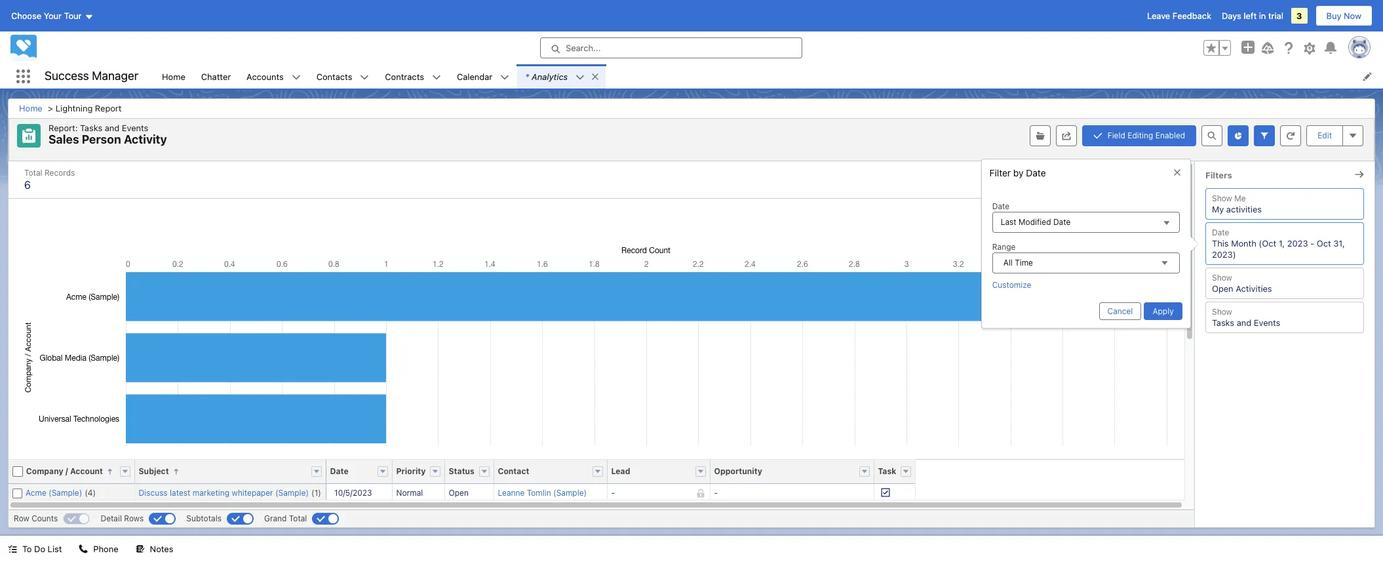 Task type: vqa. For each thing, say whether or not it's contained in the screenshot.
To
yes



Task type: locate. For each thing, give the bounding box(es) containing it.
text default image inside contracts list item
[[432, 73, 441, 82]]

text default image right contracts
[[432, 73, 441, 82]]

home link
[[154, 64, 193, 89]]

text default image inside phone button
[[79, 545, 88, 554]]

do
[[34, 544, 45, 554]]

list item
[[518, 64, 606, 89]]

text default image left *
[[501, 73, 510, 82]]

buy
[[1327, 10, 1342, 21]]

list item containing *
[[518, 64, 606, 89]]

success
[[45, 69, 89, 83]]

calendar link
[[449, 64, 501, 89]]

accounts
[[247, 71, 284, 82]]

now
[[1345, 10, 1362, 21]]

buy now button
[[1316, 5, 1373, 26]]

leave feedback
[[1148, 10, 1212, 21]]

text default image
[[591, 72, 600, 81], [576, 73, 585, 82], [79, 545, 88, 554], [136, 545, 145, 554]]

search... button
[[540, 37, 803, 58]]

*
[[525, 71, 529, 82]]

contacts
[[317, 71, 352, 82]]

list
[[154, 64, 1384, 89]]

text default image inside accounts list item
[[292, 73, 301, 82]]

to do list
[[22, 544, 62, 554]]

text default image left to
[[8, 545, 17, 554]]

group
[[1204, 40, 1232, 56]]

buy now
[[1327, 10, 1362, 21]]

chatter
[[201, 71, 231, 82]]

days
[[1222, 10, 1242, 21]]

text default image right accounts
[[292, 73, 301, 82]]

text default image inside calendar "list item"
[[501, 73, 510, 82]]

analytics
[[532, 71, 568, 82]]

choose your tour
[[11, 10, 82, 21]]

choose
[[11, 10, 41, 21]]

text default image right contacts
[[360, 73, 370, 82]]

tour
[[64, 10, 82, 21]]

text default image
[[292, 73, 301, 82], [360, 73, 370, 82], [432, 73, 441, 82], [501, 73, 510, 82], [8, 545, 17, 554]]

text default image inside the contacts list item
[[360, 73, 370, 82]]

calendar
[[457, 71, 493, 82]]

text default image inside to do list "button"
[[8, 545, 17, 554]]

text default image for contacts
[[360, 73, 370, 82]]

contacts list item
[[309, 64, 377, 89]]



Task type: describe. For each thing, give the bounding box(es) containing it.
notes button
[[128, 536, 181, 562]]

your
[[44, 10, 62, 21]]

choose your tour button
[[10, 5, 94, 26]]

text default image inside the notes button
[[136, 545, 145, 554]]

accounts link
[[239, 64, 292, 89]]

success manager
[[45, 69, 138, 83]]

contracts link
[[377, 64, 432, 89]]

in
[[1260, 10, 1267, 21]]

left
[[1244, 10, 1257, 21]]

* analytics
[[525, 71, 568, 82]]

to do list button
[[0, 536, 70, 562]]

contracts
[[385, 71, 424, 82]]

leave
[[1148, 10, 1171, 21]]

3
[[1297, 10, 1303, 21]]

chatter link
[[193, 64, 239, 89]]

list
[[48, 544, 62, 554]]

home
[[162, 71, 185, 82]]

trial
[[1269, 10, 1284, 21]]

calendar list item
[[449, 64, 518, 89]]

list containing home
[[154, 64, 1384, 89]]

to
[[22, 544, 32, 554]]

feedback
[[1173, 10, 1212, 21]]

contracts list item
[[377, 64, 449, 89]]

search...
[[566, 43, 601, 53]]

text default image for calendar
[[501, 73, 510, 82]]

days left in trial
[[1222, 10, 1284, 21]]

notes
[[150, 544, 173, 554]]

text default image for contracts
[[432, 73, 441, 82]]

leave feedback link
[[1148, 10, 1212, 21]]

phone
[[93, 544, 118, 554]]

text default image for accounts
[[292, 73, 301, 82]]

contacts link
[[309, 64, 360, 89]]

accounts list item
[[239, 64, 309, 89]]

phone button
[[71, 536, 126, 562]]

manager
[[92, 69, 138, 83]]



